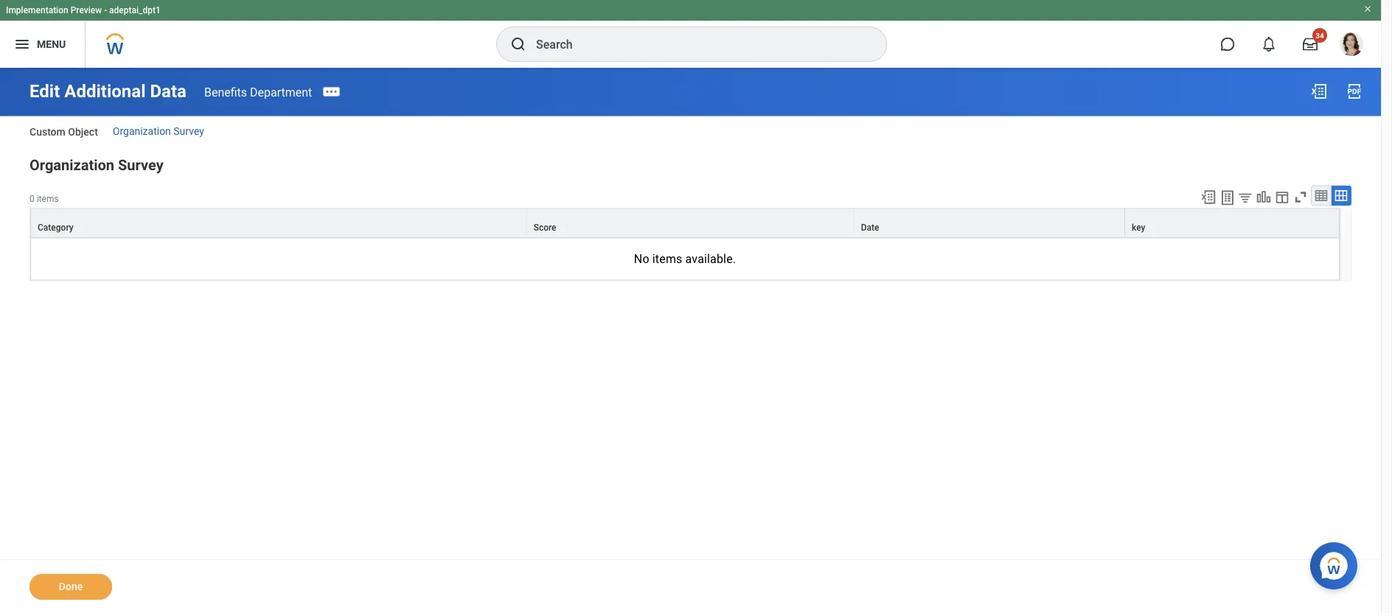 Task type: vqa. For each thing, say whether or not it's contained in the screenshot.
profile logan mcneil element
no



Task type: locate. For each thing, give the bounding box(es) containing it.
items right 0
[[37, 194, 59, 204]]

view printable version (pdf) image
[[1346, 83, 1364, 100]]

items right no
[[653, 252, 683, 266]]

items
[[37, 194, 59, 204], [653, 252, 683, 266]]

row containing category
[[30, 208, 1340, 238]]

menu
[[37, 38, 66, 50]]

close environment banner image
[[1364, 4, 1373, 13]]

1 vertical spatial survey
[[118, 157, 164, 174]]

expand table image
[[1334, 188, 1349, 203]]

edit additional data main content
[[0, 68, 1382, 614]]

items for 0
[[37, 194, 59, 204]]

1 horizontal spatial items
[[653, 252, 683, 266]]

survey
[[174, 125, 204, 137], [118, 157, 164, 174]]

department
[[250, 85, 312, 99]]

organization inside group
[[30, 157, 114, 174]]

organization survey
[[113, 125, 204, 137], [30, 157, 164, 174]]

Search Workday  search field
[[536, 28, 856, 60]]

0 vertical spatial survey
[[174, 125, 204, 137]]

justify image
[[13, 35, 31, 53]]

organization survey for the organization survey link
[[113, 125, 204, 137]]

benefits department
[[204, 85, 312, 99]]

survey down data
[[174, 125, 204, 137]]

survey down the organization survey link
[[118, 157, 164, 174]]

done button
[[30, 575, 112, 600]]

table image
[[1315, 188, 1329, 203]]

toolbar
[[1194, 186, 1352, 208]]

1 vertical spatial items
[[653, 252, 683, 266]]

0 vertical spatial organization
[[113, 125, 171, 137]]

organization down data
[[113, 125, 171, 137]]

expand/collapse chart image
[[1256, 189, 1272, 205]]

export to worksheets image
[[1219, 189, 1237, 207]]

select to filter grid data image
[[1238, 190, 1254, 205]]

no items available.
[[634, 252, 736, 266]]

notifications large image
[[1262, 37, 1277, 52]]

additional
[[64, 81, 146, 102]]

available.
[[686, 252, 736, 266]]

row
[[30, 208, 1340, 238]]

key
[[1132, 222, 1146, 233]]

-
[[104, 5, 107, 15]]

1 vertical spatial organization survey
[[30, 157, 164, 174]]

1 vertical spatial organization
[[30, 157, 114, 174]]

0 horizontal spatial items
[[37, 194, 59, 204]]

items for no
[[653, 252, 683, 266]]

organization for the organization survey link
[[113, 125, 171, 137]]

organization survey down object
[[30, 157, 164, 174]]

0 horizontal spatial survey
[[118, 157, 164, 174]]

benefits
[[204, 85, 247, 99]]

custom object
[[30, 126, 98, 138]]

survey for the organization survey button
[[118, 157, 164, 174]]

34 button
[[1295, 28, 1328, 60]]

0 vertical spatial organization survey
[[113, 125, 204, 137]]

score
[[534, 222, 557, 233]]

34
[[1316, 31, 1325, 40]]

organization survey down data
[[113, 125, 204, 137]]

organization
[[113, 125, 171, 137], [30, 157, 114, 174]]

organization down custom object
[[30, 157, 114, 174]]

survey inside group
[[118, 157, 164, 174]]

organization for the organization survey button
[[30, 157, 114, 174]]

1 horizontal spatial survey
[[174, 125, 204, 137]]

data
[[150, 81, 187, 102]]

key button
[[1126, 209, 1340, 237]]

organization survey inside group
[[30, 157, 164, 174]]

search image
[[510, 35, 527, 53]]

0 vertical spatial items
[[37, 194, 59, 204]]



Task type: describe. For each thing, give the bounding box(es) containing it.
export to excel image
[[1201, 189, 1217, 205]]

row inside organization survey group
[[30, 208, 1340, 238]]

implementation
[[6, 5, 68, 15]]

done
[[59, 581, 83, 593]]

category
[[38, 222, 73, 233]]

survey for the organization survey link
[[174, 125, 204, 137]]

edit additional data
[[30, 81, 187, 102]]

organization survey group
[[30, 154, 1352, 281]]

inbox large image
[[1303, 37, 1318, 52]]

export to excel image
[[1311, 83, 1329, 100]]

edit
[[30, 81, 60, 102]]

no
[[634, 252, 650, 266]]

benefits department link
[[204, 85, 312, 99]]

click to view/edit grid preferences image
[[1275, 189, 1291, 205]]

organization survey button
[[30, 157, 164, 174]]

custom
[[30, 126, 65, 138]]

profile logan mcneil image
[[1340, 32, 1364, 59]]

implementation preview -   adeptai_dpt1
[[6, 5, 161, 15]]

date
[[861, 222, 880, 233]]

menu banner
[[0, 0, 1382, 68]]

organization survey link
[[113, 125, 204, 137]]

organization survey for the organization survey button
[[30, 157, 164, 174]]

score button
[[527, 209, 854, 237]]

menu button
[[0, 21, 85, 68]]

adeptai_dpt1
[[109, 5, 161, 15]]

preview
[[71, 5, 102, 15]]

object
[[68, 126, 98, 138]]

fullscreen image
[[1293, 189, 1309, 205]]

0 items
[[30, 194, 59, 204]]

date button
[[855, 209, 1125, 237]]

toolbar inside organization survey group
[[1194, 186, 1352, 208]]

category button
[[31, 209, 526, 237]]

0
[[30, 194, 34, 204]]



